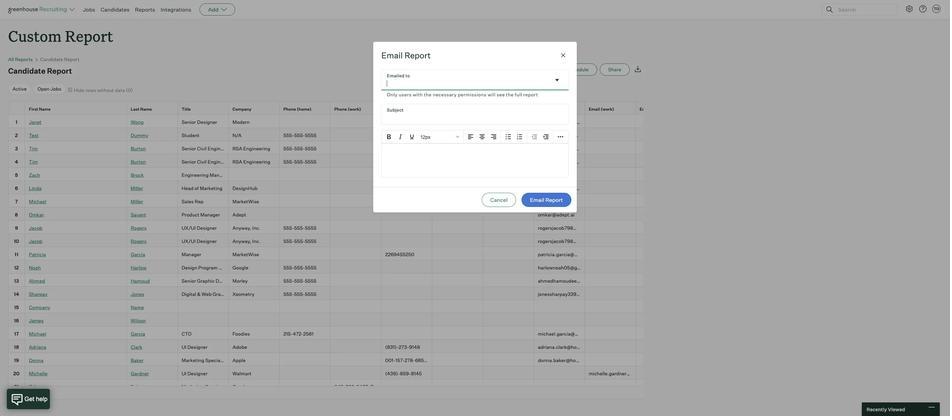 Task type: describe. For each thing, give the bounding box(es) containing it.
(home)
[[297, 107, 312, 112]]

savant
[[131, 212, 146, 218]]

rsa engineering for 4
[[233, 159, 270, 165]]

tim link for 3
[[29, 146, 38, 152]]

14 cell
[[8, 287, 25, 300]]

email inside 'button'
[[530, 196, 545, 203]]

email report button
[[522, 193, 572, 207]]

(work) for email (work)
[[601, 107, 615, 112]]

ux/ui designer for 10
[[182, 238, 217, 244]]

table containing 1
[[8, 102, 951, 416]]

candidates
[[101, 6, 130, 13]]

patricia
[[29, 252, 46, 258]]

civil for 3
[[197, 146, 207, 152]]

jobs link
[[83, 6, 95, 13]]

omkar@adept.ai
[[538, 212, 575, 218]]

tim for 4
[[29, 159, 38, 165]]

row containing 7
[[8, 194, 951, 208]]

(831)-
[[385, 344, 399, 350]]

td button
[[933, 5, 941, 13]]

row containing 15
[[8, 300, 951, 313]]

36
[[15, 390, 21, 396]]

row containing 8
[[8, 208, 951, 221]]

harlow link
[[131, 265, 147, 271]]

open
[[38, 86, 49, 92]]

20
[[13, 371, 20, 377]]

open jobs
[[38, 86, 61, 92]]

all reports
[[8, 56, 33, 62]]

5555 for 10
[[305, 238, 317, 244]]

custom report
[[8, 26, 113, 46]]

senior civil engineer for 3
[[182, 146, 228, 152]]

manager down rep
[[201, 212, 220, 218]]

ui for clark
[[182, 344, 187, 350]]

555-555-5555 for 3
[[284, 146, 317, 152]]

555-555-5555 for 12
[[284, 265, 317, 271]]

3 toolbar from the left
[[528, 130, 554, 143]]

marketwise for sales rep
[[233, 199, 259, 205]]

users
[[399, 92, 412, 97]]

roberts
[[131, 384, 149, 390]]

6
[[15, 186, 18, 191]]

6 cell
[[8, 181, 25, 194]]

1 toolbar from the left
[[464, 130, 502, 143]]

1 vertical spatial reports
[[15, 56, 33, 62]]

12px button
[[418, 131, 462, 142]]

10
[[14, 238, 19, 244]]

5555 for 4
[[305, 159, 317, 165]]

row containing 13
[[8, 274, 951, 287]]

email (personal)
[[538, 107, 571, 112]]

xeometry
[[233, 291, 255, 297]]

marketing specialist for apple
[[182, 358, 227, 363]]

ui designer for adobe
[[182, 344, 208, 350]]

brock
[[131, 172, 144, 178]]

0 vertical spatial graphic
[[197, 278, 215, 284]]

will
[[488, 92, 496, 97]]

(work) for phone (work)
[[348, 107, 361, 112]]

row containing 1
[[8, 115, 951, 128]]

roberts link
[[131, 384, 149, 390]]

14
[[14, 291, 19, 297]]

permissions
[[458, 92, 487, 97]]

jacob for 9
[[29, 225, 43, 231]]

senior graphic designer morley
[[182, 278, 248, 284]]

jacob for 10
[[29, 238, 43, 244]]

15
[[14, 305, 19, 310]]

burton link for 3
[[131, 146, 146, 152]]

linda.miller@mail.com
[[538, 186, 588, 191]]

morley
[[233, 278, 248, 284]]

phone (home)
[[284, 107, 312, 112]]

designer for 20
[[188, 371, 208, 377]]

senior for 1
[[182, 119, 196, 125]]

first name
[[29, 107, 51, 112]]

wilson
[[131, 318, 146, 324]]

engineer for 4
[[208, 159, 228, 165]]

omkar
[[29, 212, 44, 218]]

noah link
[[29, 265, 41, 271]]

michael.miller@mail.com
[[538, 199, 594, 205]]

save
[[537, 67, 548, 72]]

215-472-2561
[[284, 331, 314, 337]]

specialist for oracle
[[205, 384, 227, 390]]

manager up the head of marketing
[[210, 172, 229, 178]]

2 the from the left
[[506, 92, 514, 97]]

1 cell
[[8, 115, 25, 128]]

12px toolbar
[[382, 130, 464, 143]]

see
[[497, 92, 505, 97]]

michael for 7
[[29, 199, 46, 205]]

row containing 19
[[8, 353, 951, 366]]

email (other)
[[640, 107, 666, 112]]

phone for phone (mobile)
[[385, 107, 398, 112]]

sales
[[182, 199, 194, 205]]

schedule
[[568, 67, 589, 72]]

title
[[182, 107, 191, 112]]

4
[[15, 159, 18, 165]]

row containing 3
[[8, 141, 951, 155]]

schedule button
[[560, 64, 597, 76]]

brock link
[[131, 172, 144, 178]]

sharpay
[[29, 291, 47, 297]]

10 cell
[[8, 234, 25, 247]]

(439)-
[[385, 371, 400, 377]]

cancel
[[491, 196, 508, 203]]

designer for 18
[[188, 344, 208, 350]]

sales rep
[[182, 199, 204, 205]]

program
[[198, 265, 218, 271]]

name link
[[131, 305, 144, 310]]

001-
[[385, 358, 396, 363]]

engineering manager
[[182, 172, 229, 178]]

n/a
[[233, 133, 242, 138]]

5555 for 12
[[305, 265, 317, 271]]

inc. for 9
[[252, 225, 261, 231]]

garcia link for manager
[[131, 252, 145, 258]]

rogersjacob798@mail.com for 10
[[538, 238, 598, 244]]

555-555-5555 for 4
[[284, 159, 317, 165]]

garcia for cto
[[131, 331, 145, 337]]

janet link
[[29, 119, 42, 125]]

designer for 1
[[197, 119, 217, 125]]

clark
[[131, 344, 142, 350]]

row containing 5
[[8, 168, 951, 181]]

row containing 18
[[8, 340, 951, 353]]

1 the from the left
[[424, 92, 432, 97]]

555-555-5555 for 14
[[284, 291, 317, 297]]

harlownoah05@gmail.com
[[538, 265, 598, 271]]

zach
[[29, 172, 40, 178]]

name for last name
[[140, 107, 152, 112]]

6653x014
[[415, 358, 438, 363]]

phone for phone (work)
[[335, 107, 347, 112]]

hamoud
[[131, 278, 150, 284]]

greenhouse recruiting image
[[8, 5, 69, 14]]

baker link
[[131, 358, 144, 363]]

senior for 3
[[182, 146, 196, 152]]

21
[[14, 384, 19, 390]]

miller link for sales rep
[[131, 199, 143, 205]]

burton for 3
[[131, 146, 146, 152]]

16
[[14, 318, 19, 324]]

472-
[[293, 331, 303, 337]]

engineering for 3
[[243, 146, 270, 152]]

rogersjacob798@mail.com for 9
[[538, 225, 598, 231]]

row containing 16
[[8, 313, 951, 327]]

3
[[15, 146, 18, 152]]

12
[[14, 265, 19, 271]]

full
[[515, 92, 523, 97]]

configure image
[[906, 5, 914, 13]]

0 vertical spatial candidate report
[[40, 56, 79, 62]]

4 cell
[[8, 155, 25, 168]]

james
[[29, 318, 44, 324]]

555-555-5555 for 2
[[284, 133, 317, 138]]

1 vertical spatial graphic
[[213, 291, 230, 297]]

anyway, inc. for 9
[[233, 225, 261, 231]]

oracle
[[233, 384, 247, 390]]

michael link for 7
[[29, 199, 46, 205]]

candidates link
[[101, 6, 130, 13]]

engineer for 3
[[208, 146, 228, 152]]

cto
[[182, 331, 192, 337]]

1
[[15, 119, 17, 125]]

2 vertical spatial engineering
[[182, 172, 209, 178]]

email (work)
[[589, 107, 615, 112]]

design
[[182, 265, 197, 271]]

donna
[[29, 358, 44, 363]]

3684578000
[[385, 186, 416, 191]]

tim for 3
[[29, 146, 38, 152]]

Search text field
[[837, 5, 892, 14]]

(mobile)
[[399, 107, 416, 112]]

4 senior from the top
[[182, 278, 196, 284]]

wong
[[131, 119, 144, 125]]

marketing specialist for oracle
[[182, 384, 227, 390]]

michael for 17
[[29, 331, 46, 337]]

1 vertical spatial candidate
[[8, 66, 45, 75]]

recently viewed
[[867, 407, 906, 412]]

8 cell
[[8, 208, 25, 221]]



Task type: locate. For each thing, give the bounding box(es) containing it.
senior up digital
[[182, 278, 196, 284]]

1 civil from the top
[[197, 146, 207, 152]]

candidate down custom report
[[40, 56, 63, 62]]

tim up 'zach' link
[[29, 159, 38, 165]]

integrations link
[[161, 6, 192, 13]]

11 row from the top
[[8, 234, 951, 247]]

2 horizontal spatial phone
[[385, 107, 398, 112]]

2 burton from the top
[[131, 159, 146, 165]]

5 5555 from the top
[[305, 238, 317, 244]]

0 horizontal spatial (work)
[[348, 107, 361, 112]]

2 burton link from the top
[[131, 159, 146, 165]]

1 vertical spatial rsa engineering
[[233, 159, 270, 165]]

1 vertical spatial timburton1006@gmail.com
[[538, 159, 599, 165]]

ux/ui for 9
[[182, 225, 196, 231]]

senior up engineering manager
[[182, 159, 196, 165]]

0 vertical spatial michael link
[[29, 199, 46, 205]]

1 vertical spatial specialist
[[205, 384, 227, 390]]

5555 for 9
[[305, 225, 317, 231]]

17 cell
[[8, 327, 25, 340]]

anyway, inc.
[[233, 225, 261, 231], [233, 238, 261, 244]]

burton for 4
[[131, 159, 146, 165]]

inc. for 10
[[252, 238, 261, 244]]

5555 for 2
[[305, 133, 317, 138]]

specialist left "apple"
[[205, 358, 227, 363]]

all reports link
[[8, 56, 33, 62]]

1 engineer from the top
[[208, 146, 228, 152]]

row containing first name
[[8, 102, 951, 117]]

1 vertical spatial anyway, inc.
[[233, 238, 261, 244]]

dummy
[[131, 133, 148, 138]]

dummy link
[[131, 133, 148, 138]]

specialist left oracle
[[205, 384, 227, 390]]

1 rogersjacob798@mail.com from the top
[[538, 225, 598, 231]]

company link
[[29, 305, 50, 310]]

0 vertical spatial garcia link
[[131, 252, 145, 258]]

anyway, down adept
[[233, 225, 251, 231]]

0 vertical spatial specialist
[[205, 358, 227, 363]]

miller for sales rep
[[131, 199, 143, 205]]

2 michael link from the top
[[29, 331, 46, 337]]

senior civil engineer down student
[[182, 146, 228, 152]]

366-
[[346, 384, 357, 390]]

2561
[[303, 331, 314, 337]]

15 row from the top
[[8, 287, 951, 300]]

engineering down modern
[[243, 146, 270, 152]]

2 miller link from the top
[[131, 199, 143, 205]]

civil down student
[[197, 146, 207, 152]]

phone (mobile)
[[385, 107, 416, 112]]

patricia.garcia@mail.com
[[538, 252, 595, 258]]

0 vertical spatial rogersjacob798@mail.com
[[538, 225, 598, 231]]

senior civil engineer up engineering manager
[[182, 159, 228, 165]]

engineering up designhub
[[243, 159, 270, 165]]

6 5555 from the top
[[305, 265, 317, 271]]

row containing 2
[[8, 128, 951, 141]]

phone for phone (home)
[[284, 107, 296, 112]]

Only users with the necessary permissions will see the full report field
[[382, 70, 569, 99]]

(personal)
[[550, 107, 571, 112]]

0 vertical spatial tim link
[[29, 146, 38, 152]]

1 vertical spatial company
[[29, 305, 50, 310]]

michael up omkar
[[29, 199, 46, 205]]

1 vertical spatial ui
[[182, 371, 187, 377]]

0 vertical spatial ui designer
[[182, 344, 208, 350]]

name for first name
[[39, 107, 51, 112]]

1 vertical spatial jacob link
[[29, 238, 43, 244]]

marketing for apple
[[182, 358, 204, 363]]

8
[[15, 212, 18, 218]]

3 cell
[[8, 141, 25, 155]]

garcia link down wilson
[[131, 331, 145, 337]]

0 vertical spatial candidate
[[40, 56, 63, 62]]

rogers link for 9
[[131, 225, 147, 231]]

toolbar
[[464, 130, 502, 143], [502, 130, 528, 143], [528, 130, 554, 143]]

candidate report
[[40, 56, 79, 62], [8, 66, 72, 75]]

0 vertical spatial burton link
[[131, 146, 146, 152]]

michael.garcia@mail.com
[[538, 331, 596, 337]]

0 vertical spatial marketwise
[[233, 199, 259, 205]]

ux/ui up design
[[182, 238, 196, 244]]

1 garcia from the top
[[131, 252, 145, 258]]

1 senior from the top
[[182, 119, 196, 125]]

16 cell
[[8, 313, 25, 327]]

tyler
[[29, 384, 40, 390]]

the left full
[[506, 92, 514, 97]]

jobs right open
[[51, 86, 61, 92]]

apple
[[233, 358, 246, 363]]

1 miller link from the top
[[131, 186, 143, 191]]

1 vertical spatial candidate report
[[8, 66, 72, 75]]

17 row from the top
[[8, 313, 951, 327]]

engineering up the of
[[182, 172, 209, 178]]

michelle link
[[29, 371, 48, 377]]

1 michael link from the top
[[29, 199, 46, 205]]

2 5555 from the top
[[305, 146, 317, 152]]

ui designer for walmart
[[182, 371, 208, 377]]

2269455250
[[385, 252, 415, 258]]

rsa for 4
[[233, 159, 242, 165]]

1 vertical spatial burton link
[[131, 159, 146, 165]]

sharpay link
[[29, 291, 47, 297]]

toggle flyout image
[[554, 77, 561, 83]]

19 row from the top
[[8, 340, 951, 353]]

garcia up harlow at the bottom left of page
[[131, 252, 145, 258]]

1 tim from the top
[[29, 146, 38, 152]]

0 vertical spatial jacob
[[29, 225, 43, 231]]

1 vertical spatial garcia link
[[131, 331, 145, 337]]

2 inc. from the top
[[252, 238, 261, 244]]

1 vertical spatial rogers link
[[131, 238, 147, 244]]

1 jacob from the top
[[29, 225, 43, 231]]

row containing 4
[[8, 155, 951, 168]]

0 vertical spatial ux/ui designer
[[182, 225, 217, 231]]

2 (work) from the left
[[601, 107, 615, 112]]

burton link up 'brock' link
[[131, 159, 146, 165]]

cancel button
[[482, 193, 517, 207]]

1 inc. from the top
[[252, 225, 261, 231]]

miller link for head of marketing
[[131, 186, 143, 191]]

1 ui designer from the top
[[182, 344, 208, 350]]

civil up engineering manager
[[197, 159, 207, 165]]

0 vertical spatial jobs
[[83, 6, 95, 13]]

ui designer
[[182, 344, 208, 350], [182, 371, 208, 377]]

tim link up 'zach' link
[[29, 159, 38, 165]]

0 vertical spatial inc.
[[252, 225, 261, 231]]

11 cell
[[8, 247, 25, 261]]

tim link down 'test' link
[[29, 146, 38, 152]]

engineering for 4
[[243, 159, 270, 165]]

0 vertical spatial marketing specialist
[[182, 358, 227, 363]]

janetwong44890933@gmail.com
[[538, 119, 613, 125]]

rsa engineering up designhub
[[233, 159, 270, 165]]

5427x7526
[[357, 384, 382, 390]]

1 anyway, inc. from the top
[[233, 225, 261, 231]]

21 row from the top
[[8, 366, 951, 380]]

6 row from the top
[[8, 168, 951, 181]]

tyler link
[[29, 384, 40, 390]]

timburton1006@gmail.com for 3
[[538, 146, 599, 152]]

web
[[202, 291, 212, 297]]

janet
[[29, 119, 42, 125]]

cell
[[280, 115, 331, 128], [331, 115, 382, 128], [382, 115, 433, 128], [433, 115, 484, 128], [484, 115, 534, 128], [585, 115, 636, 128], [636, 115, 687, 128], [331, 128, 382, 141], [382, 128, 433, 141], [433, 128, 484, 141], [484, 128, 534, 141], [585, 128, 636, 141], [636, 128, 687, 141], [331, 141, 382, 155], [382, 141, 433, 155], [433, 141, 484, 155], [484, 141, 534, 155], [585, 141, 636, 155], [636, 141, 687, 155], [331, 155, 382, 168], [382, 155, 433, 168], [433, 155, 484, 168], [484, 155, 534, 168], [585, 155, 636, 168], [636, 155, 687, 168], [229, 168, 280, 181], [280, 168, 331, 181], [331, 168, 382, 181], [382, 168, 433, 181], [433, 168, 484, 181], [484, 168, 534, 181], [534, 168, 585, 181], [585, 168, 636, 181], [636, 168, 687, 181], [280, 181, 331, 194], [331, 181, 382, 194], [433, 181, 484, 194], [484, 181, 534, 194], [585, 181, 636, 194], [636, 181, 687, 194], [280, 194, 331, 208], [331, 194, 382, 208], [382, 194, 433, 208], [433, 194, 484, 208], [484, 194, 534, 208], [585, 194, 636, 208], [636, 194, 687, 208], [280, 208, 331, 221], [331, 208, 382, 221], [382, 208, 433, 221], [433, 208, 484, 221], [484, 208, 534, 221], [585, 208, 636, 221], [636, 208, 687, 221], [331, 221, 382, 234], [382, 221, 433, 234], [433, 221, 484, 234], [484, 221, 534, 234], [585, 221, 636, 234], [636, 221, 687, 234], [331, 234, 382, 247], [382, 234, 433, 247], [433, 234, 484, 247], [484, 234, 534, 247], [585, 234, 636, 247], [636, 234, 687, 247], [280, 247, 331, 261], [331, 247, 382, 261], [433, 247, 484, 261], [484, 247, 534, 261], [585, 247, 636, 261], [636, 247, 687, 261], [331, 261, 382, 274], [382, 261, 433, 274], [433, 261, 484, 274], [484, 261, 534, 274], [585, 261, 636, 274], [636, 261, 687, 274], [331, 274, 382, 287], [382, 274, 433, 287], [433, 274, 484, 287], [484, 274, 534, 287], [585, 274, 636, 287], [636, 274, 687, 287], [331, 287, 382, 300], [382, 287, 433, 300], [433, 287, 484, 300], [484, 287, 534, 300], [585, 287, 636, 300], [636, 287, 687, 300], [178, 300, 229, 313], [229, 300, 280, 313], [280, 300, 331, 313], [331, 300, 382, 313], [382, 300, 433, 313], [433, 300, 484, 313], [484, 300, 534, 313], [534, 300, 585, 313], [585, 300, 636, 313], [636, 300, 687, 313], [178, 313, 229, 327], [229, 313, 280, 327], [280, 313, 331, 327], [331, 313, 382, 327], [382, 313, 433, 327], [433, 313, 484, 327], [484, 313, 534, 327], [534, 313, 585, 327], [585, 313, 636, 327], [636, 313, 687, 327], [331, 327, 382, 340], [382, 327, 433, 340], [433, 327, 484, 340], [484, 327, 534, 340], [585, 327, 636, 340], [636, 327, 687, 340], [280, 340, 331, 353], [331, 340, 382, 353], [433, 340, 484, 353], [484, 340, 534, 353], [585, 340, 636, 353], [636, 340, 687, 353], [280, 353, 331, 366], [331, 353, 382, 366], [433, 353, 484, 366], [484, 353, 534, 366], [585, 353, 636, 366], [636, 353, 687, 366], [280, 366, 331, 380], [331, 366, 382, 380], [433, 366, 484, 380], [484, 366, 534, 380], [534, 366, 585, 380], [636, 366, 687, 380], [280, 380, 331, 393], [382, 380, 433, 393], [433, 380, 484, 393], [484, 380, 534, 393], [534, 380, 585, 393], [585, 380, 636, 393], [636, 380, 687, 393]]

test link
[[29, 133, 39, 138]]

2 michael from the top
[[29, 331, 46, 337]]

donna link
[[29, 358, 44, 363]]

row containing 11
[[8, 247, 951, 261]]

2 tim link from the top
[[29, 159, 38, 165]]

2 jacob from the top
[[29, 238, 43, 244]]

4 5555 from the top
[[305, 225, 317, 231]]

1 burton link from the top
[[131, 146, 146, 152]]

17
[[14, 331, 19, 337]]

1 vertical spatial ux/ui designer
[[182, 238, 217, 244]]

11
[[15, 252, 18, 258]]

candidate report link
[[40, 56, 79, 62]]

ahmedhamoudee23@gmail.com
[[538, 278, 610, 284]]

1 horizontal spatial the
[[506, 92, 514, 97]]

name down jones link
[[131, 305, 144, 310]]

candidate report up open
[[8, 66, 72, 75]]

1 marketwise from the top
[[233, 199, 259, 205]]

rogers down savant
[[131, 225, 147, 231]]

row containing 9
[[8, 221, 951, 234]]

12px group
[[382, 130, 569, 143]]

1 horizontal spatial company
[[233, 107, 252, 112]]

0 vertical spatial senior civil engineer
[[182, 146, 228, 152]]

0 vertical spatial garcia
[[131, 252, 145, 258]]

2 rogers from the top
[[131, 238, 147, 244]]

8 row from the top
[[8, 194, 951, 208]]

2 ui from the top
[[182, 371, 187, 377]]

row containing 21
[[8, 380, 951, 393]]

0 vertical spatial anyway,
[[233, 225, 251, 231]]

3 row from the top
[[8, 128, 951, 141]]

burton link down dummy link
[[131, 146, 146, 152]]

marketing for oracle
[[182, 384, 204, 390]]

close modal icon image
[[560, 51, 568, 59]]

1 marketing specialist from the top
[[182, 358, 227, 363]]

google
[[233, 265, 249, 271]]

18 cell
[[8, 340, 25, 353]]

2 vertical spatial marketing
[[182, 384, 204, 390]]

2 ui designer from the top
[[182, 371, 208, 377]]

row containing 6
[[8, 181, 951, 194]]

19 cell
[[8, 353, 25, 366]]

company up modern
[[233, 107, 252, 112]]

company down sharpay
[[29, 305, 50, 310]]

0 vertical spatial rogers link
[[131, 225, 147, 231]]

anyway, for 9
[[233, 225, 251, 231]]

candidate down all reports link
[[8, 66, 45, 75]]

0 vertical spatial ui
[[182, 344, 187, 350]]

with
[[413, 92, 423, 97]]

8 555-555-5555 from the top
[[284, 291, 317, 297]]

jobs left candidates link
[[83, 6, 95, 13]]

1 vertical spatial tim link
[[29, 159, 38, 165]]

21 cell
[[8, 380, 25, 393]]

tim link
[[29, 146, 38, 152], [29, 159, 38, 165]]

1 vertical spatial engineering
[[243, 159, 270, 165]]

18 row from the top
[[8, 327, 951, 340]]

1 ux/ui from the top
[[182, 225, 196, 231]]

adriana.clark@hotmail.com
[[538, 344, 599, 350]]

1 vertical spatial rsa
[[233, 159, 242, 165]]

7
[[15, 199, 18, 205]]

integrations
[[161, 6, 192, 13]]

9
[[15, 225, 18, 231]]

rogers link up the harlow "link"
[[131, 238, 147, 244]]

1 jacob link from the top
[[29, 225, 43, 231]]

2 rogersjacob798@mail.com from the top
[[538, 238, 598, 244]]

michael link up omkar
[[29, 199, 46, 205]]

report inside email report 'button'
[[546, 196, 563, 203]]

278-
[[405, 358, 415, 363]]

jacob link down omkar link
[[29, 225, 43, 231]]

rogers
[[131, 225, 147, 231], [131, 238, 147, 244]]

0 vertical spatial miller link
[[131, 186, 143, 191]]

2 rogers link from the top
[[131, 238, 147, 244]]

add button
[[200, 3, 235, 16]]

1 vertical spatial michael link
[[29, 331, 46, 337]]

5
[[15, 172, 18, 178]]

7 5555 from the top
[[305, 278, 317, 284]]

foodies
[[233, 331, 250, 337]]

timburton1006@gmail.com for 4
[[538, 159, 599, 165]]

last
[[131, 107, 139, 112]]

1 vertical spatial rogers
[[131, 238, 147, 244]]

all
[[8, 56, 14, 62]]

555-555-5555 for 10
[[284, 238, 317, 244]]

2 555-555-5555 from the top
[[284, 146, 317, 152]]

0 vertical spatial rsa
[[233, 146, 242, 152]]

rogersjacob798@mail.com down omkar@adept.ai
[[538, 225, 598, 231]]

4 row from the top
[[8, 141, 951, 155]]

2 jacob link from the top
[[29, 238, 43, 244]]

13
[[14, 278, 19, 284]]

michael link
[[29, 199, 46, 205], [29, 331, 46, 337]]

adept
[[233, 212, 246, 218]]

name right the last
[[140, 107, 152, 112]]

0 vertical spatial anyway, inc.
[[233, 225, 261, 231]]

ux/ui designer
[[182, 225, 217, 231], [182, 238, 217, 244]]

row containing 12
[[8, 261, 951, 274]]

modern
[[233, 119, 250, 125]]

ahmed link
[[29, 278, 45, 284]]

1 horizontal spatial jobs
[[83, 6, 95, 13]]

10 row from the top
[[8, 221, 951, 234]]

name right first
[[39, 107, 51, 112]]

senior designer
[[182, 119, 217, 125]]

burton up 'brock' link
[[131, 159, 146, 165]]

rogers link for 10
[[131, 238, 147, 244]]

reports right candidates link
[[135, 6, 155, 13]]

civil for 4
[[197, 159, 207, 165]]

1 vertical spatial burton
[[131, 159, 146, 165]]

1 rogers link from the top
[[131, 225, 147, 231]]

rogers up the harlow "link"
[[131, 238, 147, 244]]

miller link down brock
[[131, 186, 143, 191]]

1 horizontal spatial email report
[[530, 196, 563, 203]]

ux/ui for 10
[[182, 238, 196, 244]]

0 vertical spatial reports
[[135, 6, 155, 13]]

senior down title
[[182, 119, 196, 125]]

table
[[8, 102, 951, 416]]

1 vertical spatial michael
[[29, 331, 46, 337]]

2 civil from the top
[[197, 159, 207, 165]]

0 vertical spatial timburton1006@gmail.com
[[538, 146, 599, 152]]

download image
[[634, 65, 642, 73]]

marketwise
[[233, 199, 259, 205], [233, 252, 259, 258]]

jacob link up "patricia" link in the left bottom of the page
[[29, 238, 43, 244]]

row
[[8, 102, 951, 117], [8, 115, 951, 128], [8, 128, 951, 141], [8, 141, 951, 155], [8, 155, 951, 168], [8, 168, 951, 181], [8, 181, 951, 194], [8, 194, 951, 208], [8, 208, 951, 221], [8, 221, 951, 234], [8, 234, 951, 247], [8, 247, 951, 261], [8, 261, 951, 274], [8, 274, 951, 287], [8, 287, 951, 300], [8, 300, 951, 313], [8, 313, 951, 327], [8, 327, 951, 340], [8, 340, 951, 353], [8, 353, 951, 366], [8, 366, 951, 380], [8, 380, 951, 393]]

tim down 'test' link
[[29, 146, 38, 152]]

rsa engineering down n/a
[[233, 146, 270, 152]]

marketwise down designhub
[[233, 199, 259, 205]]

15 cell
[[8, 300, 25, 313]]

5555 for 13
[[305, 278, 317, 284]]

1 senior civil engineer from the top
[[182, 146, 228, 152]]

555-555-5555 for 9
[[284, 225, 317, 231]]

1 vertical spatial rogersjacob798@mail.com
[[538, 238, 598, 244]]

5 555-555-5555 from the top
[[284, 238, 317, 244]]

13 row from the top
[[8, 261, 951, 274]]

2 row from the top
[[8, 115, 951, 128]]

1 555-555-5555 from the top
[[284, 133, 317, 138]]

2 cell
[[8, 128, 25, 141]]

2 marketwise from the top
[[233, 252, 259, 258]]

None text field
[[387, 79, 390, 87], [382, 104, 569, 124], [387, 79, 390, 87], [382, 104, 569, 124]]

marketing specialist
[[182, 358, 227, 363], [182, 384, 227, 390]]

td button
[[932, 3, 943, 14]]

&
[[197, 291, 201, 297]]

1 specialist from the top
[[205, 358, 227, 363]]

0 vertical spatial civil
[[197, 146, 207, 152]]

3 phone from the left
[[385, 107, 398, 112]]

2 marketing specialist from the top
[[182, 384, 227, 390]]

miller down brock
[[131, 186, 143, 191]]

22 row from the top
[[8, 380, 951, 393]]

7 555-555-5555 from the top
[[284, 278, 317, 284]]

marketwise up google
[[233, 252, 259, 258]]

miller link up savant
[[131, 199, 143, 205]]

2 garcia link from the top
[[131, 331, 145, 337]]

rogersjacob798@mail.com up patricia.garcia@mail.com
[[538, 238, 598, 244]]

555-555-5555 for 13
[[284, 278, 317, 284]]

patricia link
[[29, 252, 46, 258]]

1 5555 from the top
[[305, 133, 317, 138]]

2 ux/ui designer from the top
[[182, 238, 217, 244]]

2 senior from the top
[[182, 146, 196, 152]]

garcia down wilson
[[131, 331, 145, 337]]

michael up adriana link
[[29, 331, 46, 337]]

1 horizontal spatial reports
[[135, 6, 155, 13]]

1 vertical spatial civil
[[197, 159, 207, 165]]

michael link for 17
[[29, 331, 46, 337]]

1 horizontal spatial (work)
[[601, 107, 615, 112]]

1 vertical spatial inc.
[[252, 238, 261, 244]]

walmart
[[233, 371, 252, 377]]

donna.baker@hotmail.com
[[538, 358, 598, 363]]

linda
[[29, 186, 42, 191]]

michael link up adriana link
[[29, 331, 46, 337]]

1 vertical spatial marketing specialist
[[182, 384, 227, 390]]

rep
[[195, 199, 204, 205]]

graphic right web
[[213, 291, 230, 297]]

1 vertical spatial garcia
[[131, 331, 145, 337]]

1 vertical spatial tim
[[29, 159, 38, 165]]

0 vertical spatial jacob link
[[29, 225, 43, 231]]

0 horizontal spatial reports
[[15, 56, 33, 62]]

1 michael from the top
[[29, 199, 46, 205]]

jacob up "patricia" link in the left bottom of the page
[[29, 238, 43, 244]]

1 vertical spatial jobs
[[51, 86, 61, 92]]

0 vertical spatial miller
[[131, 186, 143, 191]]

ahmed
[[29, 278, 45, 284]]

0 horizontal spatial phone
[[284, 107, 296, 112]]

row containing 14
[[8, 287, 951, 300]]

burton link
[[131, 146, 146, 152], [131, 159, 146, 165]]

test
[[29, 133, 39, 138]]

5555 for 14
[[305, 291, 317, 297]]

0 horizontal spatial company
[[29, 305, 50, 310]]

michelle.gardner@gmail.com
[[589, 371, 655, 377]]

rogers for 9
[[131, 225, 147, 231]]

miller up savant
[[131, 199, 143, 205]]

1 vertical spatial ux/ui
[[182, 238, 196, 244]]

engineer
[[208, 146, 228, 152], [208, 159, 228, 165]]

jacob link for 10
[[29, 238, 43, 244]]

14 row from the top
[[8, 274, 951, 287]]

reports right "all" at the top of the page
[[15, 56, 33, 62]]

designer for 10
[[197, 238, 217, 244]]

rsa for 3
[[233, 146, 242, 152]]

row containing 10
[[8, 234, 951, 247]]

0 vertical spatial engineer
[[208, 146, 228, 152]]

1 vertical spatial anyway,
[[233, 238, 251, 244]]

1 vertical spatial email report
[[530, 196, 563, 203]]

1 vertical spatial senior civil engineer
[[182, 159, 228, 165]]

first
[[29, 107, 38, 112]]

0 vertical spatial email report
[[382, 50, 431, 60]]

2 engineer from the top
[[208, 159, 228, 165]]

2 rsa from the top
[[233, 159, 242, 165]]

miller for head of marketing
[[131, 186, 143, 191]]

ux/ui down the product
[[182, 225, 196, 231]]

manager up morley
[[219, 265, 239, 271]]

anyway, inc. down adept
[[233, 225, 261, 231]]

0 vertical spatial company
[[233, 107, 252, 112]]

5 row from the top
[[8, 155, 951, 168]]

12 cell
[[8, 261, 25, 274]]

5555
[[305, 133, 317, 138], [305, 146, 317, 152], [305, 159, 317, 165], [305, 225, 317, 231], [305, 238, 317, 244], [305, 265, 317, 271], [305, 278, 317, 284], [305, 291, 317, 297]]

manager up design
[[182, 252, 201, 258]]

senior down student
[[182, 146, 196, 152]]

2 toolbar from the left
[[502, 130, 528, 143]]

1 phone from the left
[[284, 107, 296, 112]]

anyway, up google
[[233, 238, 251, 244]]

9 cell
[[8, 221, 25, 234]]

7 cell
[[8, 194, 25, 208]]

row containing 20
[[8, 366, 951, 380]]

9 row from the top
[[8, 208, 951, 221]]

8145
[[411, 371, 422, 377]]

tim link for 4
[[29, 159, 38, 165]]

jacob down omkar link
[[29, 225, 43, 231]]

ui for gardner
[[182, 371, 187, 377]]

2 anyway, from the top
[[233, 238, 251, 244]]

anyway, inc. for 10
[[233, 238, 261, 244]]

email report inside 'button'
[[530, 196, 563, 203]]

senior civil engineer for 4
[[182, 159, 228, 165]]

0 vertical spatial marketing
[[200, 186, 223, 191]]

2 senior civil engineer from the top
[[182, 159, 228, 165]]

candidate report down custom report
[[40, 56, 79, 62]]

report
[[524, 92, 538, 97]]

1 vertical spatial jacob
[[29, 238, 43, 244]]

1 rsa engineering from the top
[[233, 146, 270, 152]]

1 vertical spatial miller
[[131, 199, 143, 205]]

1 vertical spatial engineer
[[208, 159, 228, 165]]

8 5555 from the top
[[305, 291, 317, 297]]

garcia link up harlow at the bottom left of page
[[131, 252, 145, 258]]

share
[[609, 67, 622, 72]]

designer for 9
[[197, 225, 217, 231]]

ux/ui designer for 9
[[182, 225, 217, 231]]

marketwise for manager
[[233, 252, 259, 258]]

12 row from the top
[[8, 247, 951, 261]]

save and schedule this report to revisit it! element
[[528, 64, 560, 76]]

845-
[[335, 384, 346, 390]]

burton link for 4
[[131, 159, 146, 165]]

7 row from the top
[[8, 181, 951, 194]]

graphic up web
[[197, 278, 215, 284]]

row containing 17
[[8, 327, 951, 340]]

2 tim from the top
[[29, 159, 38, 165]]

2 rsa engineering from the top
[[233, 159, 270, 165]]

product manager
[[182, 212, 220, 218]]

1 row from the top
[[8, 102, 951, 117]]

anyway, for 10
[[233, 238, 251, 244]]

0 horizontal spatial email report
[[382, 50, 431, 60]]

0 vertical spatial engineering
[[243, 146, 270, 152]]

1 rogers from the top
[[131, 225, 147, 231]]

specialist for apple
[[205, 358, 227, 363]]

13 cell
[[8, 274, 25, 287]]

garcia for manager
[[131, 252, 145, 258]]

rogers link down savant
[[131, 225, 147, 231]]

5 cell
[[8, 168, 25, 181]]

rogers for 10
[[131, 238, 147, 244]]

1 vertical spatial marketwise
[[233, 252, 259, 258]]

garcia link for cto
[[131, 331, 145, 337]]

senior for 4
[[182, 159, 196, 165]]

senior civil engineer
[[182, 146, 228, 152], [182, 159, 228, 165]]

miller
[[131, 186, 143, 191], [131, 199, 143, 205]]

designhub
[[233, 186, 258, 191]]

jacob link for 9
[[29, 225, 43, 231]]

0 vertical spatial ux/ui
[[182, 225, 196, 231]]

1 miller from the top
[[131, 186, 143, 191]]

1 ux/ui designer from the top
[[182, 225, 217, 231]]

2 phone from the left
[[335, 107, 347, 112]]

16 row from the top
[[8, 300, 951, 313]]

0 vertical spatial rsa engineering
[[233, 146, 270, 152]]

2 specialist from the top
[[205, 384, 227, 390]]

0 horizontal spatial jobs
[[51, 86, 61, 92]]

phone
[[284, 107, 296, 112], [335, 107, 347, 112], [385, 107, 398, 112]]

1 tim link from the top
[[29, 146, 38, 152]]

1 vertical spatial marketing
[[182, 358, 204, 363]]

1 horizontal spatial phone
[[335, 107, 347, 112]]

1 vertical spatial miller link
[[131, 199, 143, 205]]

1 garcia link from the top
[[131, 252, 145, 258]]

3 555-555-5555 from the top
[[284, 159, 317, 165]]

0 vertical spatial rogers
[[131, 225, 147, 231]]

anyway, inc. up google
[[233, 238, 261, 244]]

0 vertical spatial burton
[[131, 146, 146, 152]]

1 vertical spatial ui designer
[[182, 371, 208, 377]]

0 vertical spatial tim
[[29, 146, 38, 152]]

burton down dummy link
[[131, 146, 146, 152]]

rsa engineering for 3
[[233, 146, 270, 152]]

0 vertical spatial michael
[[29, 199, 46, 205]]

0 horizontal spatial the
[[424, 92, 432, 97]]

None checkbox
[[68, 88, 72, 92]]

1 (work) from the left
[[348, 107, 361, 112]]

the right with
[[424, 92, 432, 97]]

5555 for 3
[[305, 146, 317, 152]]

20 row from the top
[[8, 353, 951, 366]]

215-
[[284, 331, 293, 337]]

marketing
[[200, 186, 223, 191], [182, 358, 204, 363], [182, 384, 204, 390]]

20 cell
[[8, 366, 25, 380]]

4 555-555-5555 from the top
[[284, 225, 317, 231]]



Task type: vqa. For each thing, say whether or not it's contained in the screenshot.


